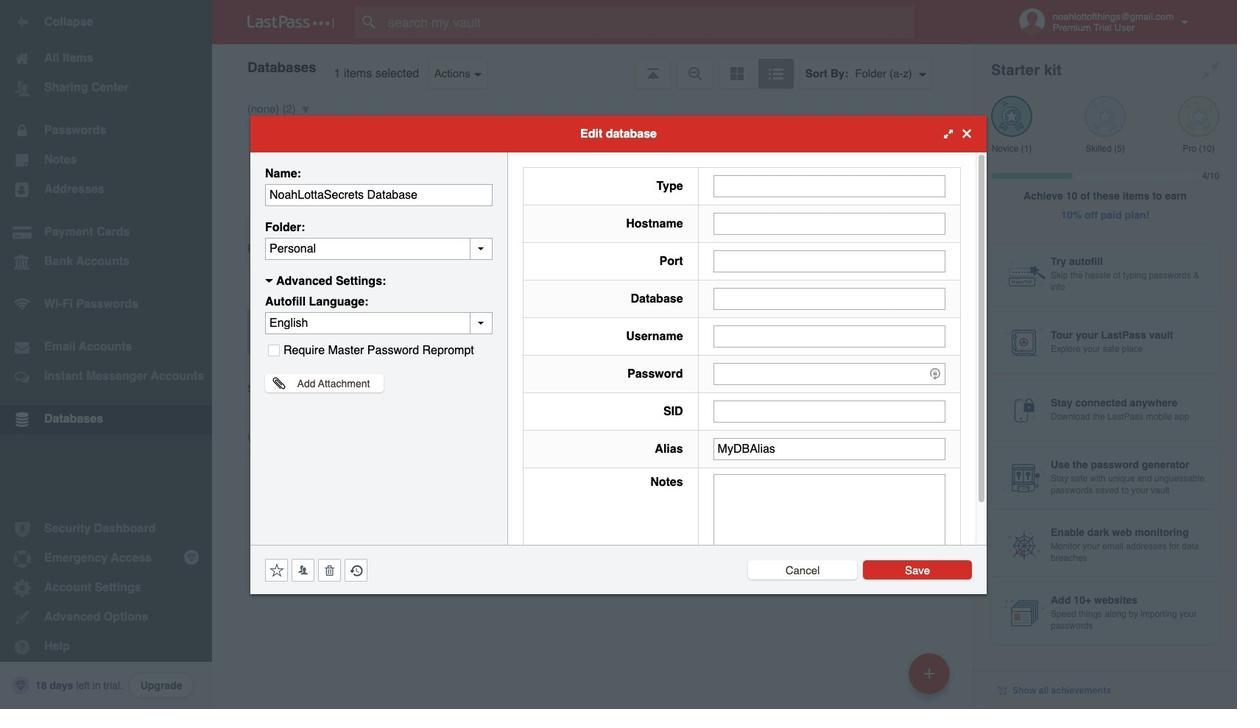 Task type: describe. For each thing, give the bounding box(es) containing it.
lastpass image
[[247, 15, 334, 29]]



Task type: locate. For each thing, give the bounding box(es) containing it.
main navigation navigation
[[0, 0, 212, 709]]

dialog
[[250, 115, 987, 594]]

new item image
[[924, 668, 934, 679]]

vault options navigation
[[212, 44, 973, 88]]

Search search field
[[355, 6, 943, 38]]

None text field
[[265, 184, 493, 206], [265, 237, 493, 260], [713, 250, 945, 272], [713, 325, 945, 347], [713, 400, 945, 422], [713, 474, 945, 565], [265, 184, 493, 206], [265, 237, 493, 260], [713, 250, 945, 272], [713, 325, 945, 347], [713, 400, 945, 422], [713, 474, 945, 565]]

None text field
[[713, 175, 945, 197], [713, 212, 945, 235], [713, 288, 945, 310], [713, 438, 945, 460], [713, 175, 945, 197], [713, 212, 945, 235], [713, 288, 945, 310], [713, 438, 945, 460]]

search my vault text field
[[355, 6, 943, 38]]

None password field
[[713, 363, 945, 385]]

new item navigation
[[903, 649, 959, 709]]



